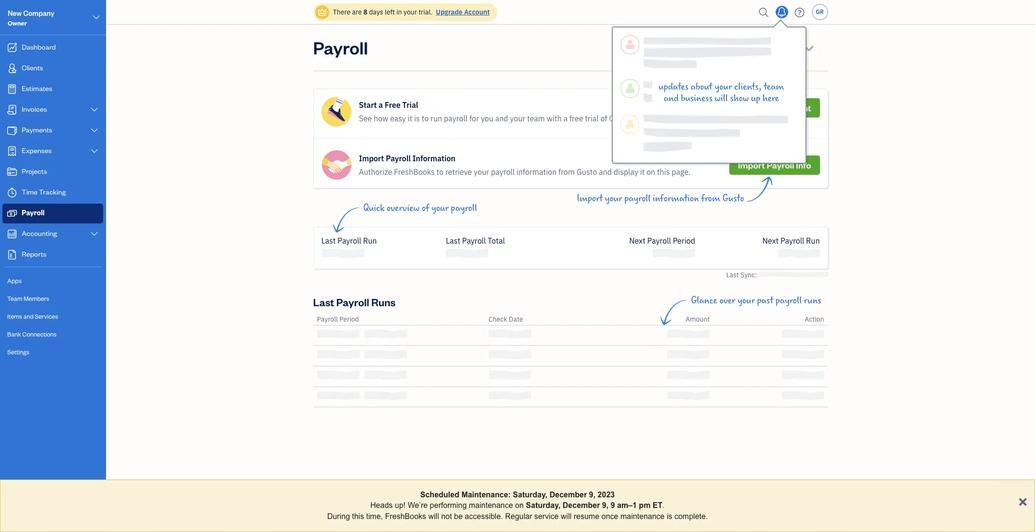 Task type: locate. For each thing, give the bounding box(es) containing it.
0 horizontal spatial period
[[339, 315, 359, 324]]

1 vertical spatial it
[[640, 167, 645, 177]]

a left free in the top right of the page
[[564, 114, 568, 123]]

bank
[[7, 331, 21, 338]]

2 horizontal spatial will
[[715, 93, 728, 104]]

on right display
[[647, 167, 655, 177]]

0 horizontal spatial 9,
[[589, 491, 596, 500]]

check date
[[489, 315, 523, 324]]

9, left 9
[[602, 502, 609, 510]]

1 run from the left
[[363, 236, 377, 246]]

trial right free
[[402, 100, 418, 110]]

import for import payroll info
[[738, 160, 765, 171]]

trial
[[585, 114, 599, 123]]

is left "complete."
[[667, 513, 672, 521]]

0 horizontal spatial next
[[629, 236, 646, 246]]

past
[[757, 295, 774, 306]]

× button
[[1018, 492, 1028, 510]]

chevron large down image
[[92, 12, 101, 23], [90, 127, 99, 135], [90, 148, 99, 155]]

will right service
[[561, 513, 572, 521]]

1 horizontal spatial of
[[601, 114, 607, 123]]

company
[[23, 9, 54, 18]]

import
[[359, 154, 384, 163], [738, 160, 765, 171], [577, 193, 603, 204]]

0 vertical spatial december
[[550, 491, 587, 500]]

maintenance:
[[461, 491, 511, 500]]

0 vertical spatial chevron large down image
[[92, 12, 101, 23]]

information
[[413, 154, 455, 163]]

and
[[664, 93, 679, 104], [495, 114, 508, 123], [599, 167, 612, 177], [23, 313, 34, 321]]

0 horizontal spatial trial
[[402, 100, 418, 110]]

crown image
[[317, 7, 327, 17]]

0 horizontal spatial on
[[515, 502, 524, 510]]

this left the page.
[[657, 167, 670, 177]]

team left with in the top right of the page
[[527, 114, 545, 123]]

1 vertical spatial december
[[563, 502, 600, 510]]

1 vertical spatial of
[[422, 203, 429, 214]]

page.
[[672, 167, 691, 177]]

payroll for import payroll info
[[767, 160, 794, 171]]

0 horizontal spatial information
[[517, 167, 557, 177]]

1 horizontal spatial it
[[640, 167, 645, 177]]

is right "easy"
[[414, 114, 420, 123]]

payroll for last payroll run
[[338, 236, 361, 246]]

1 horizontal spatial trial
[[757, 102, 775, 113]]

0 vertical spatial maintenance
[[469, 502, 513, 510]]

1 horizontal spatial to
[[437, 167, 444, 177]]

trial inside create a trial account "button"
[[757, 102, 775, 113]]

payroll up last payroll total at the left
[[451, 203, 477, 214]]

your inside start a free trial see how easy it is to run payroll for you and your team with a free trial of gusto.
[[510, 114, 525, 123]]

gusto
[[577, 167, 597, 177], [723, 193, 744, 204]]

1 horizontal spatial run
[[806, 236, 820, 246]]

to
[[422, 114, 429, 123], [437, 167, 444, 177]]

here
[[763, 93, 779, 104]]

sync
[[741, 271, 755, 279]]

will left show
[[715, 93, 728, 104]]

0 horizontal spatial will
[[428, 513, 439, 521]]

authorize
[[359, 167, 392, 177]]

will left not
[[428, 513, 439, 521]]

0 horizontal spatial import
[[359, 154, 384, 163]]

2 horizontal spatial a
[[751, 102, 756, 113]]

your up show
[[715, 81, 732, 93]]

1 vertical spatial maintenance
[[621, 513, 665, 521]]

display
[[614, 167, 638, 177]]

1 vertical spatial team
[[527, 114, 545, 123]]

and inside updates about your clients, team and business will show up here
[[664, 93, 679, 104]]

chevron large down image for payments
[[90, 127, 99, 135]]

last sync :
[[726, 271, 759, 279]]

last payroll run
[[321, 236, 377, 246]]

on
[[647, 167, 655, 177], [515, 502, 524, 510]]

team up here
[[764, 81, 784, 93]]

0 horizontal spatial from
[[558, 167, 575, 177]]

next payroll period
[[629, 236, 695, 246]]

it right display
[[640, 167, 645, 177]]

invoices link
[[2, 100, 103, 120]]

and inside main element
[[23, 313, 34, 321]]

to inside import payroll information authorize freshbooks to retrieve your payroll information from gusto and display it on this page.
[[437, 167, 444, 177]]

chevron large down image inside payments link
[[90, 127, 99, 135]]

time,
[[366, 513, 383, 521]]

a right show
[[751, 102, 756, 113]]

0 horizontal spatial a
[[379, 100, 383, 110]]

saturday,
[[513, 491, 548, 500], [526, 502, 561, 510]]

payroll left for
[[444, 114, 468, 123]]

import for import payroll information authorize freshbooks to retrieve your payroll information from gusto and display it on this page.
[[359, 154, 384, 163]]

period
[[673, 236, 695, 246], [339, 315, 359, 324]]

0 horizontal spatial team
[[527, 114, 545, 123]]

runs
[[371, 295, 396, 309]]

it
[[408, 114, 412, 123], [640, 167, 645, 177]]

create a trial account
[[722, 102, 811, 113]]

maintenance down pm
[[621, 513, 665, 521]]

this
[[657, 167, 670, 177], [352, 513, 364, 521]]

owner
[[8, 19, 27, 27]]

payroll
[[313, 36, 368, 59], [386, 154, 411, 163], [767, 160, 794, 171], [22, 208, 44, 217], [338, 236, 361, 246], [462, 236, 486, 246], [647, 236, 671, 246], [781, 236, 804, 246], [336, 295, 369, 309], [317, 315, 338, 324]]

it right "easy"
[[408, 114, 412, 123]]

timer image
[[6, 188, 18, 198]]

1 vertical spatial to
[[437, 167, 444, 177]]

0 vertical spatial is
[[414, 114, 420, 123]]

business
[[681, 93, 713, 104]]

1 horizontal spatial from
[[701, 193, 720, 204]]

import inside import payroll information authorize freshbooks to retrieve your payroll information from gusto and display it on this page.
[[359, 154, 384, 163]]

0 horizontal spatial this
[[352, 513, 364, 521]]

last payroll runs
[[313, 295, 396, 309]]

freshbooks down up!
[[385, 513, 426, 521]]

on inside scheduled maintenance: saturday, december 9, 2023 heads up! we're performing maintenance on saturday, december 9, 9 am–1 pm et . during this time, freshbooks will not be accessible. regular service will resume once maintenance is complete.
[[515, 502, 524, 510]]

notifications image
[[774, 2, 790, 22]]

maintenance down maintenance:
[[469, 502, 513, 510]]

payroll
[[444, 114, 468, 123], [491, 167, 515, 177], [624, 193, 651, 204], [451, 203, 477, 214], [776, 295, 802, 306]]

× dialog
[[0, 480, 1035, 533]]

your right 'over'
[[738, 295, 755, 306]]

pm
[[639, 502, 651, 510]]

import for import your payroll information from gusto
[[577, 193, 603, 204]]

last for last payroll total
[[446, 236, 460, 246]]

last
[[321, 236, 336, 246], [446, 236, 460, 246], [726, 271, 739, 279], [313, 295, 334, 309]]

report image
[[6, 250, 18, 260]]

freshbooks inside scheduled maintenance: saturday, december 9, 2023 heads up! we're performing maintenance on saturday, december 9, 9 am–1 pm et . during this time, freshbooks will not be accessible. regular service will resume once maintenance is complete.
[[385, 513, 426, 521]]

money image
[[6, 209, 18, 218]]

gusto inside import payroll information authorize freshbooks to retrieve your payroll information from gusto and display it on this page.
[[577, 167, 597, 177]]

time tracking link
[[2, 183, 103, 203]]

0 vertical spatial team
[[764, 81, 784, 93]]

chevron large down image down estimates "link"
[[90, 106, 99, 114]]

apps
[[7, 277, 22, 285]]

1 chevron large down image from the top
[[90, 106, 99, 114]]

2 chevron large down image from the top
[[90, 230, 99, 238]]

payments link
[[2, 121, 103, 141]]

chevron large down image for invoices
[[90, 106, 99, 114]]

check
[[489, 315, 507, 324]]

payroll right retrieve
[[491, 167, 515, 177]]

2 run from the left
[[806, 236, 820, 246]]

on up regular
[[515, 502, 524, 510]]

are
[[352, 8, 362, 16]]

accessible.
[[465, 513, 503, 521]]

1 vertical spatial chevron large down image
[[90, 127, 99, 135]]

1 vertical spatial 9,
[[602, 502, 609, 510]]

invoices
[[22, 105, 47, 114]]

runs
[[804, 295, 821, 306]]

0 vertical spatial from
[[558, 167, 575, 177]]

and right you on the left top of page
[[495, 114, 508, 123]]

1 horizontal spatial period
[[673, 236, 695, 246]]

run
[[363, 236, 377, 246], [806, 236, 820, 246]]

1 vertical spatial is
[[667, 513, 672, 521]]

apps link
[[2, 273, 103, 290]]

gr
[[816, 8, 824, 15]]

amount
[[686, 315, 710, 324]]

1 vertical spatial on
[[515, 502, 524, 510]]

of right trial
[[601, 114, 607, 123]]

0 vertical spatial it
[[408, 114, 412, 123]]

account right up
[[777, 102, 811, 113]]

a left free
[[379, 100, 383, 110]]

will inside updates about your clients, team and business will show up here
[[715, 93, 728, 104]]

1 vertical spatial account
[[777, 102, 811, 113]]

client image
[[6, 64, 18, 73]]

more actions image
[[802, 41, 816, 54]]

this left time,
[[352, 513, 364, 521]]

0 vertical spatial freshbooks
[[394, 167, 435, 177]]

and left display
[[599, 167, 612, 177]]

is inside scheduled maintenance: saturday, december 9, 2023 heads up! we're performing maintenance on saturday, december 9, 9 am–1 pm et . during this time, freshbooks will not be accessible. regular service will resume once maintenance is complete.
[[667, 513, 672, 521]]

saturday, up regular
[[513, 491, 548, 500]]

create a trial account button
[[713, 98, 820, 118]]

0 vertical spatial on
[[647, 167, 655, 177]]

to down information
[[437, 167, 444, 177]]

1 horizontal spatial information
[[653, 193, 699, 204]]

0 vertical spatial period
[[673, 236, 695, 246]]

1 horizontal spatial account
[[777, 102, 811, 113]]

payroll inside button
[[767, 160, 794, 171]]

1 vertical spatial chevron large down image
[[90, 230, 99, 238]]

0 vertical spatial saturday,
[[513, 491, 548, 500]]

a inside create a trial account "button"
[[751, 102, 756, 113]]

from inside import payroll information authorize freshbooks to retrieve your payroll information from gusto and display it on this page.
[[558, 167, 575, 177]]

your inside updates about your clients, team and business will show up here
[[715, 81, 732, 93]]

internal
[[927, 481, 952, 490]]

there
[[333, 8, 350, 16]]

1 horizontal spatial on
[[647, 167, 655, 177]]

1 vertical spatial freshbooks
[[385, 513, 426, 521]]

and right items
[[23, 313, 34, 321]]

1 horizontal spatial this
[[657, 167, 670, 177]]

chevron large down image down payroll link
[[90, 230, 99, 238]]

and inside import payroll information authorize freshbooks to retrieve your payroll information from gusto and display it on this page.
[[599, 167, 612, 177]]

payroll inside import payroll information authorize freshbooks to retrieve your payroll information from gusto and display it on this page.
[[386, 154, 411, 163]]

0 horizontal spatial gusto
[[577, 167, 597, 177]]

1 horizontal spatial next
[[763, 236, 779, 246]]

1 vertical spatial gusto
[[723, 193, 744, 204]]

0 vertical spatial account
[[464, 8, 490, 16]]

expand timer details image
[[880, 480, 889, 492]]

trial down 'clients,'
[[757, 102, 775, 113]]

info
[[796, 160, 811, 171]]

am–1
[[617, 502, 637, 510]]

members
[[24, 295, 49, 303]]

chevron large down image
[[90, 106, 99, 114], [90, 230, 99, 238]]

1 horizontal spatial 9,
[[602, 502, 609, 510]]

of right overview
[[422, 203, 429, 214]]

account right upgrade
[[464, 8, 490, 16]]

free
[[570, 114, 583, 123]]

saturday, up service
[[526, 502, 561, 510]]

chevron large down image inside invoices link
[[90, 106, 99, 114]]

import inside button
[[738, 160, 765, 171]]

last payroll total
[[446, 236, 505, 246]]

payroll for import payroll information authorize freshbooks to retrieve your payroll information from gusto and display it on this page.
[[386, 154, 411, 163]]

0 horizontal spatial it
[[408, 114, 412, 123]]

retrieve
[[445, 167, 472, 177]]

2 horizontal spatial import
[[738, 160, 765, 171]]

dashboard image
[[6, 43, 18, 53]]

next
[[629, 236, 646, 246], [763, 236, 779, 246]]

expense image
[[6, 147, 18, 156]]

chevron large down image for accounting
[[90, 230, 99, 238]]

expenses
[[22, 146, 52, 155]]

0 horizontal spatial is
[[414, 114, 420, 123]]

0 horizontal spatial to
[[422, 114, 429, 123]]

freshbooks
[[394, 167, 435, 177], [385, 513, 426, 521]]

1 horizontal spatial is
[[667, 513, 672, 521]]

0 horizontal spatial run
[[363, 236, 377, 246]]

2 vertical spatial chevron large down image
[[90, 148, 99, 155]]

0 horizontal spatial maintenance
[[469, 502, 513, 510]]

0 horizontal spatial account
[[464, 8, 490, 16]]

glance
[[691, 295, 717, 306]]

trial.
[[419, 8, 433, 16]]

0 vertical spatial gusto
[[577, 167, 597, 177]]

0 vertical spatial of
[[601, 114, 607, 123]]

payroll for last payroll runs
[[336, 295, 369, 309]]

0 vertical spatial this
[[657, 167, 670, 177]]

1 horizontal spatial team
[[764, 81, 784, 93]]

chevron large down image for expenses
[[90, 148, 99, 155]]

1 next from the left
[[629, 236, 646, 246]]

0 vertical spatial information
[[517, 167, 557, 177]]

payroll inside main element
[[22, 208, 44, 217]]

freshbooks down information
[[394, 167, 435, 177]]

not
[[441, 513, 452, 521]]

0 vertical spatial chevron large down image
[[90, 106, 99, 114]]

and down updates
[[664, 93, 679, 104]]

scheduled
[[420, 491, 459, 500]]

run for next payroll run
[[806, 236, 820, 246]]

your
[[404, 8, 417, 16], [715, 81, 732, 93], [510, 114, 525, 123], [474, 167, 489, 177], [605, 193, 622, 204], [432, 203, 449, 214], [738, 295, 755, 306]]

a
[[379, 100, 383, 110], [751, 102, 756, 113], [564, 114, 568, 123]]

dashboard link
[[2, 38, 103, 58]]

2 next from the left
[[763, 236, 779, 246]]

your right retrieve
[[474, 167, 489, 177]]

9, left the 2023
[[589, 491, 596, 500]]

estimates link
[[2, 80, 103, 99]]

1 vertical spatial this
[[352, 513, 364, 521]]

your right you on the left top of page
[[510, 114, 525, 123]]

0 vertical spatial to
[[422, 114, 429, 123]]

clients
[[22, 63, 43, 72]]

1 horizontal spatial import
[[577, 193, 603, 204]]

to left run
[[422, 114, 429, 123]]

chevron large down image inside expenses link
[[90, 148, 99, 155]]



Task type: vqa. For each thing, say whether or not it's contained in the screenshot.
Get
no



Task type: describe. For each thing, give the bounding box(es) containing it.
payroll down display
[[624, 193, 651, 204]]

1 vertical spatial period
[[339, 315, 359, 324]]

run
[[431, 114, 442, 123]]

last for last payroll run
[[321, 236, 336, 246]]

performing
[[430, 502, 467, 510]]

run for last payroll run
[[363, 236, 377, 246]]

payroll link
[[2, 204, 103, 224]]

tracking
[[39, 188, 66, 197]]

next payroll run
[[763, 236, 820, 246]]

0 horizontal spatial of
[[422, 203, 429, 214]]

time
[[22, 188, 38, 197]]

upgrade account link
[[434, 8, 490, 16]]

clients,
[[734, 81, 762, 93]]

next for next payroll period
[[629, 236, 646, 246]]

for
[[469, 114, 479, 123]]

with
[[547, 114, 562, 123]]

create
[[722, 102, 749, 113]]

quick
[[363, 203, 385, 214]]

upgrade
[[436, 8, 463, 16]]

complete.
[[675, 513, 708, 521]]

import your payroll information from gusto
[[577, 193, 744, 204]]

reports
[[22, 250, 46, 259]]

resume
[[574, 513, 599, 521]]

and inside start a free trial see how easy it is to run payroll for you and your team with a free trial of gusto.
[[495, 114, 508, 123]]

on inside import payroll information authorize freshbooks to retrieve your payroll information from gusto and display it on this page.
[[647, 167, 655, 177]]

team members link
[[2, 291, 103, 308]]

connections
[[22, 331, 57, 338]]

total
[[488, 236, 505, 246]]

you
[[481, 114, 493, 123]]

trial inside start a free trial see how easy it is to run payroll for you and your team with a free trial of gusto.
[[402, 100, 418, 110]]

last for last payroll runs
[[313, 295, 334, 309]]

your right "in"
[[404, 8, 417, 16]]

items
[[7, 313, 22, 321]]

1 horizontal spatial a
[[564, 114, 568, 123]]

we're
[[408, 502, 428, 510]]

search image
[[756, 5, 772, 20]]

next for next payroll run
[[763, 236, 779, 246]]

gr button
[[812, 4, 828, 20]]

up!
[[395, 502, 406, 510]]

projects
[[22, 167, 47, 176]]

free
[[385, 100, 401, 110]]

of inside start a free trial see how easy it is to run payroll for you and your team with a free trial of gusto.
[[601, 114, 607, 123]]

items and services link
[[2, 309, 103, 325]]

your down display
[[605, 193, 622, 204]]

1 vertical spatial saturday,
[[526, 502, 561, 510]]

payroll for next payroll run
[[781, 236, 804, 246]]

:
[[755, 271, 757, 279]]

1 vertical spatial from
[[701, 193, 720, 204]]

your right overview
[[432, 203, 449, 214]]

open in new window image
[[987, 480, 995, 492]]

items and services
[[7, 313, 58, 321]]

over
[[720, 295, 736, 306]]

team
[[7, 295, 22, 303]]

team inside start a free trial see how easy it is to run payroll for you and your team with a free trial of gusto.
[[527, 114, 545, 123]]

import payroll information authorize freshbooks to retrieve your payroll information from gusto and display it on this page.
[[359, 154, 691, 177]]

gusto.
[[609, 114, 632, 123]]

settings link
[[2, 344, 103, 361]]

payroll right past
[[776, 295, 802, 306]]

1 horizontal spatial will
[[561, 513, 572, 521]]

9
[[611, 502, 615, 510]]

import payroll info
[[738, 160, 811, 171]]

service
[[534, 513, 559, 521]]

time tracking
[[22, 188, 66, 197]]

invoice image
[[6, 105, 18, 115]]

estimate image
[[6, 84, 18, 94]]

0 vertical spatial 9,
[[589, 491, 596, 500]]

new
[[8, 9, 22, 18]]

accounting link
[[2, 225, 103, 244]]

information inside import payroll information authorize freshbooks to retrieve your payroll information from gusto and display it on this page.
[[517, 167, 557, 177]]

1 vertical spatial information
[[653, 193, 699, 204]]

account inside "button"
[[777, 102, 811, 113]]

your inside import payroll information authorize freshbooks to retrieve your payroll information from gusto and display it on this page.
[[474, 167, 489, 177]]

8
[[363, 8, 367, 16]]

once
[[602, 513, 618, 521]]

about
[[691, 81, 713, 93]]

1 horizontal spatial gusto
[[723, 193, 744, 204]]

it inside import payroll information authorize freshbooks to retrieve your payroll information from gusto and display it on this page.
[[640, 167, 645, 177]]

reports link
[[2, 245, 103, 265]]

project image
[[6, 167, 18, 177]]

it inside start a free trial see how easy it is to run payroll for you and your team with a free trial of gusto.
[[408, 114, 412, 123]]

payroll inside import payroll information authorize freshbooks to retrieve your payroll information from gusto and display it on this page.
[[491, 167, 515, 177]]

1 horizontal spatial maintenance
[[621, 513, 665, 521]]

team inside updates about your clients, team and business will show up here
[[764, 81, 784, 93]]

overview
[[387, 203, 420, 214]]

a for create
[[751, 102, 756, 113]]

to inside start a free trial see how easy it is to run payroll for you and your team with a free trial of gusto.
[[422, 114, 429, 123]]

expenses link
[[2, 142, 103, 162]]

dashboard
[[22, 42, 56, 52]]

payment image
[[6, 126, 18, 135]]

payroll for last payroll total
[[462, 236, 486, 246]]

bank connections
[[7, 331, 57, 338]]

glance over your past payroll runs
[[691, 295, 821, 306]]

2023
[[598, 491, 615, 500]]

days
[[369, 8, 383, 16]]

payments
[[22, 125, 52, 135]]

estimates
[[22, 84, 52, 93]]

go to help image
[[792, 5, 807, 20]]

clients link
[[2, 59, 103, 79]]

date
[[509, 315, 523, 324]]

is inside start a free trial see how easy it is to run payroll for you and your team with a free trial of gusto.
[[414, 114, 420, 123]]

settings
[[7, 349, 29, 356]]

a for start
[[379, 100, 383, 110]]

main element
[[0, 0, 130, 533]]

×
[[1018, 492, 1028, 510]]

see
[[359, 114, 372, 123]]

regular
[[505, 513, 532, 521]]

last for last sync :
[[726, 271, 739, 279]]

start
[[359, 100, 377, 110]]

this inside import payroll information authorize freshbooks to retrieve your payroll information from gusto and display it on this page.
[[657, 167, 670, 177]]

be
[[454, 513, 463, 521]]

payroll inside start a free trial see how easy it is to run payroll for you and your team with a free trial of gusto.
[[444, 114, 468, 123]]

chart image
[[6, 230, 18, 239]]

updates
[[659, 81, 689, 93]]

in
[[396, 8, 402, 16]]

up
[[751, 93, 760, 104]]

how
[[374, 114, 388, 123]]

easy
[[390, 114, 406, 123]]

payroll for next payroll period
[[647, 236, 671, 246]]

freshbooks inside import payroll information authorize freshbooks to retrieve your payroll information from gusto and display it on this page.
[[394, 167, 435, 177]]

et
[[653, 502, 663, 510]]

this inside scheduled maintenance: saturday, december 9, 2023 heads up! we're performing maintenance on saturday, december 9, 9 am–1 pm et . during this time, freshbooks will not be accessible. regular service will resume once maintenance is complete.
[[352, 513, 364, 521]]

there are 8 days left in your trial. upgrade account
[[333, 8, 490, 16]]

projects link
[[2, 162, 103, 182]]



